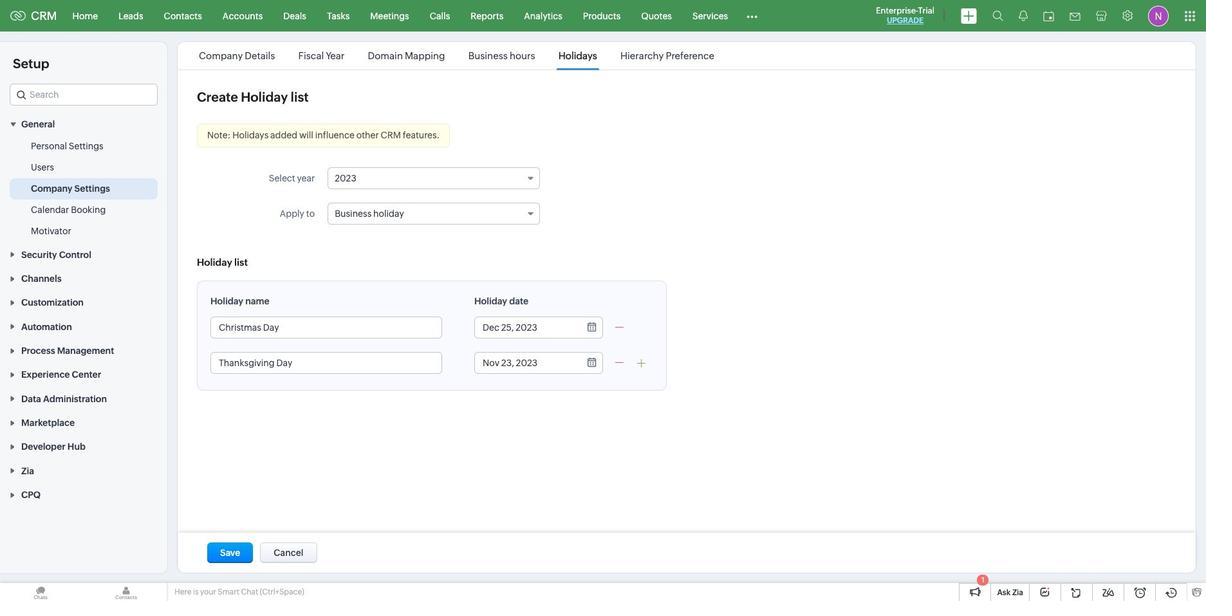 Task type: describe. For each thing, give the bounding box(es) containing it.
signals image
[[1020, 10, 1029, 21]]

contacts image
[[86, 584, 167, 602]]

Holiday name text field
[[211, 318, 442, 338]]



Task type: vqa. For each thing, say whether or not it's contained in the screenshot.
cell
yes



Task type: locate. For each thing, give the bounding box(es) containing it.
MMM d, yyyy text field
[[475, 318, 578, 338]]

cell
[[584, 479, 601, 497]]

list
[[187, 42, 727, 70]]

search image
[[993, 10, 1004, 21]]

signals element
[[1012, 0, 1036, 32]]

row
[[584, 479, 601, 497]]

grid
[[584, 479, 601, 497]]

region
[[0, 136, 167, 242]]

Holiday name text field
[[211, 353, 442, 374]]

search element
[[985, 0, 1012, 32]]

chats image
[[0, 584, 81, 602]]

MMM d, yyyy text field
[[475, 353, 578, 374]]



